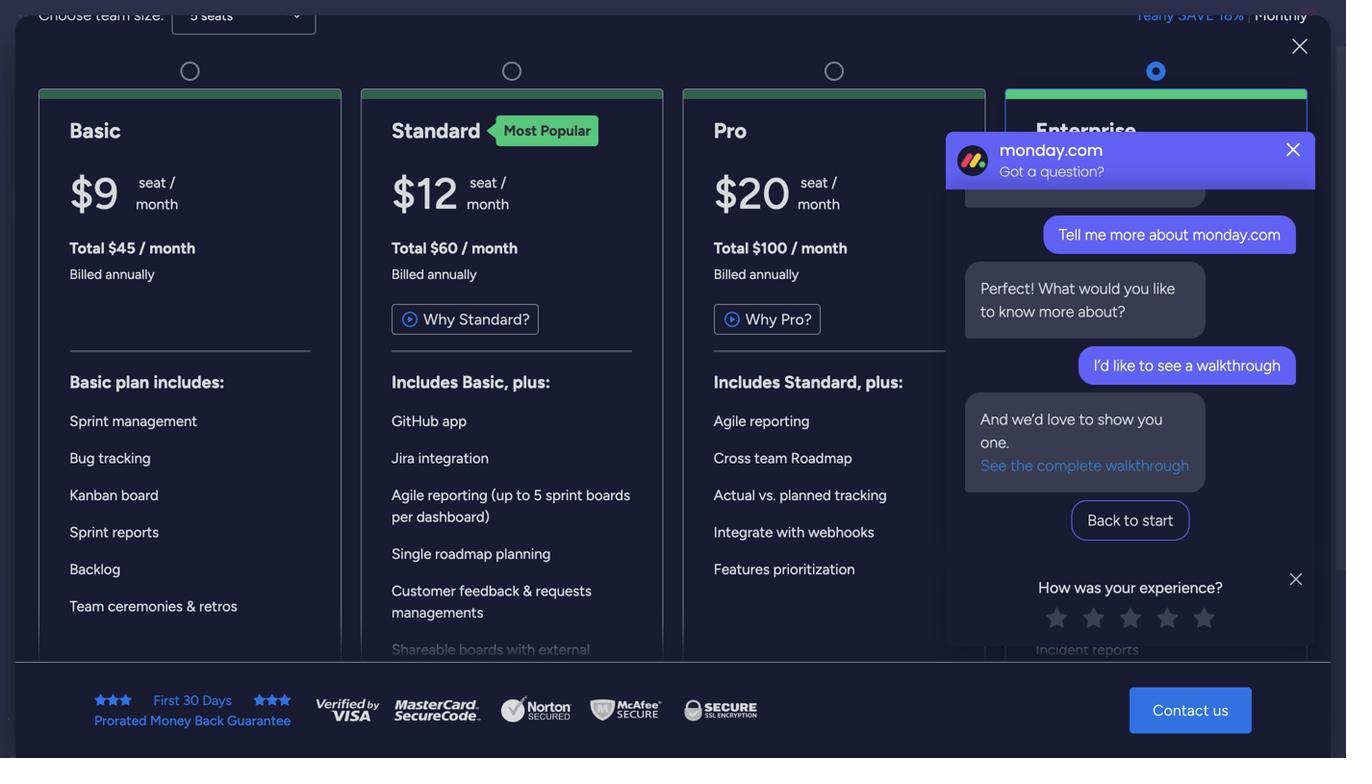 Task type: describe. For each thing, give the bounding box(es) containing it.
sprint management
[[70, 413, 197, 430]]

add to favorites image for monday dev > my team
[[930, 352, 949, 371]]

getting started
[[66, 436, 161, 452]]

inbox image
[[1051, 13, 1070, 33]]

i'd
[[1094, 357, 1110, 375]]

prorated money back guarantee
[[94, 713, 291, 729]]

made
[[1085, 589, 1124, 608]]

0 vertical spatial profile
[[1179, 147, 1229, 168]]

monday.com got a question?
[[1000, 140, 1105, 181]]

it inside list box
[[45, 468, 56, 485]]

2 horizontal spatial and
[[1108, 413, 1132, 430]]

how
[[1039, 579, 1071, 597]]

my up agile reporting
[[771, 384, 790, 400]]

fast.
[[1141, 270, 1167, 286]]

ceremonies
[[108, 598, 183, 616]]

back to start
[[1088, 512, 1174, 530]]

bug tracking
[[70, 450, 151, 467]]

boards inside shareable boards with external stakeholders
[[459, 642, 504, 659]]

to inside "wanting to maximize growth and scale fast."
[[1188, 249, 1200, 265]]

pro,
[[1107, 372, 1138, 393]]

my down prioritization
[[841, 620, 859, 636]]

1 star image from the left
[[94, 694, 107, 707]]

1 horizontal spatial us
[[1213, 702, 1229, 720]]

feedback for customer
[[459, 583, 519, 600]]

$45
[[108, 239, 135, 257]]

roadmap inside list box
[[66, 337, 124, 354]]

feature requests & release management
[[1036, 487, 1207, 526]]

lottie animation element for my scrum team
[[0, 564, 245, 758]]

verified by visa image
[[314, 696, 381, 725]]

$12 seat / month
[[392, 168, 509, 220]]

> down features prioritization
[[760, 620, 768, 636]]

choose a plan button
[[609, 219, 737, 257]]

to left start
[[1124, 512, 1139, 530]]

wanting to maximize growth and scale fast.
[[1036, 249, 1259, 286]]

total for $12
[[392, 239, 427, 257]]

jira integration
[[392, 450, 489, 467]]

seat for $12
[[470, 174, 497, 192]]

external
[[539, 642, 590, 659]]

(up
[[491, 487, 513, 504]]

reports for sprint reports
[[112, 524, 159, 541]]

manage my account button
[[588, 261, 759, 300]]

pro inside your pro trial has ended, choose your plan
[[572, 107, 618, 148]]

your inside your pro trial has ended, choose your plan
[[501, 107, 565, 148]]

explore templates button
[[1040, 622, 1306, 660]]

choose a plan
[[624, 229, 722, 247]]

monday dev > my team > my scrum team link
[[650, 431, 967, 648]]

management inside feature requests & release management
[[1036, 509, 1121, 526]]

team inside list box
[[97, 239, 128, 256]]

3 star image from the left
[[266, 694, 278, 707]]

workflow
[[1119, 566, 1182, 585]]

0 vertical spatial 5
[[190, 7, 198, 24]]

requests inside feature requests & release management
[[1089, 487, 1145, 504]]

5 seats
[[190, 7, 233, 24]]

release
[[1161, 487, 1207, 504]]

my down features prioritization
[[771, 620, 790, 636]]

> up github app on the left bottom
[[423, 384, 431, 400]]

> up shareable
[[423, 620, 431, 636]]

check circle image for setup
[[1058, 181, 1070, 195]]

v2 bolt switch image
[[1195, 72, 1206, 93]]

see plans button
[[195, 9, 288, 38]]

pro tier selected option
[[683, 89, 986, 740]]

1 horizontal spatial walkthrough
[[1197, 357, 1281, 375]]

your for upload
[[1127, 203, 1156, 221]]

templates inside button
[[1166, 632, 1235, 650]]

most popular section head
[[487, 115, 599, 146]]

boards inside agile reporting (up to 5 sprint boards per dashboard)
[[586, 487, 630, 504]]

tracking inside basic tier selected option
[[98, 450, 151, 467]]

your inside your pro trial has ended, choose your plan
[[664, 148, 729, 188]]

how was your experience?
[[1039, 579, 1223, 597]]

> down prioritization
[[829, 620, 837, 636]]

workspace selection element
[[18, 151, 110, 176]]

annually for $20
[[750, 266, 799, 282]]

app
[[442, 413, 467, 430]]

and
[[981, 411, 1008, 429]]

basic,
[[462, 372, 509, 393]]

sprint for sprint management
[[70, 413, 109, 430]]

1 star image from the left
[[119, 694, 132, 707]]

2 horizontal spatial a
[[1186, 357, 1193, 375]]

month for $20 seat / month
[[798, 196, 840, 213]]

product
[[1036, 604, 1087, 622]]

quick search button
[[1179, 63, 1318, 102]]

jira for jira integration
[[392, 450, 415, 467]]

started
[[116, 436, 161, 452]]

team inside pro tier selected option
[[755, 450, 788, 467]]

single
[[392, 546, 432, 563]]

/ for total $45 / month billed annually
[[139, 239, 146, 257]]

to left see
[[1139, 357, 1154, 375]]

customer feedback & requests managements
[[392, 583, 592, 622]]

search
[[1254, 73, 1302, 91]]

learn
[[1029, 694, 1067, 712]]

ready-
[[1040, 589, 1085, 608]]

complete profile link
[[1058, 275, 1318, 297]]

& for product
[[1149, 546, 1158, 563]]

basic for basic
[[70, 118, 121, 143]]

my up app
[[435, 384, 453, 400]]

it requests inside list box
[[45, 468, 116, 485]]

dev heading
[[311, 77, 336, 101]]

team up agile reporting
[[793, 384, 826, 400]]

wanting
[[1137, 249, 1184, 265]]

contact us button inside enterprise tier selected option
[[1036, 304, 1143, 335]]

to inside agile reporting (up to 5 sprint boards per dashboard)
[[516, 487, 530, 504]]

management inside basic tier selected option
[[112, 413, 197, 430]]

choose inside your pro trial has ended, choose your plan
[[545, 148, 656, 188]]

app
[[1193, 302, 1220, 319]]

circle o image for complete
[[1058, 279, 1070, 293]]

billing cycle selection group
[[1136, 5, 1308, 26]]

a inside monday.com got a question?
[[1028, 163, 1037, 181]]

members
[[1155, 252, 1215, 270]]

agile for agile reporting (up to 5 sprint boards per dashboard)
[[392, 487, 424, 504]]

you inside perfect! what would you like to know more about?
[[1124, 280, 1150, 298]]

0 horizontal spatial monday dev
[[86, 12, 183, 34]]

enable desktop notifications
[[1077, 228, 1266, 245]]

choose for choose team size:
[[38, 6, 91, 24]]

team inside workspace selection element
[[70, 153, 107, 171]]

know
[[999, 303, 1035, 321]]

invite members image
[[1093, 13, 1113, 33]]

monday dev > my team > my scrum team for tasks
[[346, 620, 597, 636]]

plus: inside enterprise tier selected option
[[1142, 372, 1180, 393]]

includes for $12
[[392, 372, 458, 393]]

actual
[[714, 487, 755, 504]]

month up 'total $45 / month billed annually' at top
[[136, 196, 178, 213]]

save
[[1178, 6, 1215, 24]]

dev up github
[[397, 384, 419, 400]]

it inside the quick search results list box
[[686, 353, 700, 371]]

templates image image
[[1046, 416, 1300, 548]]

& left get on the bottom of the page
[[1071, 694, 1081, 712]]

cross team roadmap
[[714, 450, 853, 467]]

1 horizontal spatial monday dev
[[250, 80, 336, 98]]

inbox
[[520, 72, 559, 90]]

includes:
[[153, 372, 225, 393]]

businesses
[[1114, 224, 1190, 243]]

walkthrough inside and we'd love to show you one. see the complete walkthrough
[[1106, 457, 1190, 475]]

question?
[[1041, 163, 1105, 181]]

my inside button
[[42, 98, 61, 115]]

vs.
[[759, 487, 776, 504]]

& for retros
[[186, 598, 196, 616]]

monday up agile reporting
[[682, 384, 731, 400]]

seat / month
[[136, 174, 178, 213]]

jira server and jira data center
[[1036, 413, 1240, 430]]

plan inside your pro trial has ended, choose your plan
[[736, 148, 802, 188]]

see inside button
[[221, 15, 244, 31]]

getting started element
[[1029, 730, 1318, 758]]

2 star image from the left
[[253, 694, 266, 707]]

perfect!
[[981, 280, 1035, 298]]

server
[[1063, 413, 1104, 430]]

billed inside 'total $45 / month billed annually'
[[70, 266, 102, 282]]

guarantee
[[227, 713, 291, 729]]

to inside and we'd love to show you one. see the complete walkthrough
[[1079, 411, 1094, 429]]

tasks inside the quick search results list box
[[349, 589, 388, 607]]

ssl encrypted image
[[672, 696, 768, 725]]

integrate with webhooks
[[714, 524, 875, 541]]

and inside quickly access your recent boards, inbox and workspaces
[[562, 72, 588, 90]]

with inside boost your workflow in minutes with ready-made templates
[[1261, 566, 1291, 585]]

quick search results list box
[[297, 180, 983, 671]]

enable desktop notifications link
[[1058, 226, 1318, 248]]

monday.com inside monday.com got a question?
[[1000, 140, 1103, 161]]

team up app
[[456, 384, 489, 400]]

us inside enterprise tier selected option
[[1121, 311, 1135, 328]]

my up shareable boards with external stakeholders
[[504, 620, 522, 636]]

1 horizontal spatial contact
[[1153, 702, 1210, 720]]

seat for $20
[[801, 174, 828, 192]]

perfect! what would you like to know more about?
[[981, 280, 1175, 321]]

manage my account
[[603, 271, 743, 290]]

roadmap inside pro tier selected option
[[791, 450, 853, 467]]

4 star image from the left
[[278, 694, 291, 707]]

board
[[121, 487, 159, 504]]

planning inside standard tier selected option
[[496, 546, 551, 563]]

why pro? button
[[714, 304, 821, 335]]

install our mobile app link
[[1058, 300, 1318, 321]]

5 inside agile reporting (up to 5 sprint boards per dashboard)
[[534, 487, 542, 504]]

my down the standard?
[[504, 384, 522, 400]]

/ inside seat / month
[[170, 174, 175, 192]]

2 star image from the left
[[107, 694, 119, 707]]

$20
[[714, 168, 791, 220]]

upload your photo
[[1077, 203, 1198, 221]]

plan inside basic tier selected option
[[116, 372, 149, 393]]

see the complete walkthrough link
[[981, 457, 1190, 475]]

jira for jira server and jira data center
[[1036, 413, 1059, 430]]

1 vertical spatial profile
[[1145, 277, 1186, 294]]

noah lott image
[[1293, 8, 1323, 38]]

getting
[[66, 436, 113, 452]]

dev up agile reporting
[[734, 384, 756, 400]]

1 horizontal spatial monday.com
[[1193, 226, 1281, 244]]

> up shareable boards with external stakeholders
[[492, 620, 500, 636]]

specs
[[1108, 546, 1145, 563]]

help image
[[1225, 13, 1244, 33]]

monday left dev 'heading'
[[250, 80, 307, 98]]

v2 user feedback image
[[1078, 71, 1092, 93]]

$20 seat / month
[[714, 168, 840, 220]]

2 horizontal spatial jira
[[1135, 413, 1158, 430]]

requests inside the quick search results list box
[[703, 353, 769, 371]]

1 horizontal spatial contact us
[[1153, 702, 1229, 720]]

contact inside enterprise tier selected option
[[1068, 311, 1118, 328]]

recently
[[324, 158, 395, 179]]

a inside choose a plan button
[[681, 229, 689, 247]]

circle o image for enable
[[1058, 230, 1070, 244]]

incident reports
[[1036, 642, 1139, 659]]

give
[[1100, 63, 1129, 80]]

complete your profile
[[1058, 147, 1229, 168]]

was
[[1075, 579, 1102, 597]]

pro?
[[781, 310, 812, 329]]

my team
[[44, 153, 107, 171]]

i'd like to see a walkthrough
[[1094, 357, 1281, 375]]

photo
[[1159, 203, 1198, 221]]

public board image
[[658, 587, 680, 608]]

monday up my work button at top left
[[86, 12, 152, 34]]

0 horizontal spatial back
[[195, 713, 224, 729]]

norton secured image
[[493, 696, 580, 725]]

agile for agile reporting
[[714, 413, 747, 430]]

plan inside choose a plan button
[[693, 229, 722, 247]]

tracking inside pro tier selected option
[[835, 487, 887, 504]]

my work
[[42, 98, 93, 115]]

Search in workspace field
[[40, 192, 161, 215]]

document
[[1036, 546, 1104, 563]]

bug
[[70, 450, 95, 467]]

invite team members
[[1077, 252, 1215, 270]]

total for $20
[[714, 239, 749, 257]]

dev down the features
[[734, 620, 756, 636]]



Task type: vqa. For each thing, say whether or not it's contained in the screenshot.
right the 'feedback'
yes



Task type: locate. For each thing, give the bounding box(es) containing it.
2 why from the left
[[746, 310, 777, 329]]

dashboard)
[[417, 509, 490, 526]]

0 vertical spatial check circle image
[[1058, 181, 1070, 195]]

to inside perfect! what would you like to know more about?
[[981, 303, 995, 321]]

monday down sprints
[[346, 384, 394, 400]]

billed inside total $60 / month billed annually
[[392, 266, 424, 282]]

a right 'got'
[[1028, 163, 1037, 181]]

1 horizontal spatial with
[[777, 524, 805, 541]]

includes up github app on the left bottom
[[392, 372, 458, 393]]

1 horizontal spatial more
[[1110, 226, 1146, 244]]

choose
[[38, 6, 91, 24], [545, 148, 656, 188], [624, 229, 678, 247]]

you
[[1124, 280, 1150, 298], [1138, 411, 1163, 429]]

3 circle o image from the top
[[1058, 279, 1070, 293]]

requests inside list box
[[60, 468, 116, 485]]

team
[[95, 6, 130, 24], [97, 239, 128, 256], [566, 384, 597, 400], [755, 450, 788, 467], [566, 620, 597, 636], [903, 620, 934, 636]]

1 vertical spatial monday.com
[[1193, 226, 1281, 244]]

0 vertical spatial contact
[[1068, 311, 1118, 328]]

1 horizontal spatial it requests
[[686, 353, 769, 371]]

goals
[[1100, 450, 1134, 467]]

dev up recently
[[311, 80, 336, 98]]

$12
[[392, 168, 458, 220]]

see down one.
[[981, 457, 1007, 475]]

1 plus: from the left
[[513, 372, 551, 393]]

0 horizontal spatial agile
[[392, 487, 424, 504]]

2 horizontal spatial plus:
[[1142, 372, 1180, 393]]

total left the $45
[[70, 239, 105, 257]]

recently visited
[[324, 158, 453, 179]]

1 vertical spatial 5
[[534, 487, 542, 504]]

reporting for agile reporting
[[750, 413, 810, 430]]

roadmap up bugs queue
[[66, 337, 124, 354]]

check circle image for invite
[[1058, 254, 1070, 269]]

backlog
[[70, 561, 121, 578]]

0 vertical spatial requests
[[1089, 487, 1145, 504]]

/ for total $100 / month billed annually
[[791, 239, 798, 257]]

select product image
[[17, 13, 37, 33]]

per
[[392, 509, 413, 526]]

billed for $20
[[714, 266, 746, 282]]

sprint
[[546, 487, 583, 504]]

dapulse x slim image
[[1289, 140, 1312, 163]]

1 vertical spatial tasks
[[349, 589, 388, 607]]

feature
[[1036, 487, 1085, 504]]

1 horizontal spatial annually
[[428, 266, 477, 282]]

reports inside basic tier selected option
[[112, 524, 159, 541]]

1 seat from the left
[[139, 174, 166, 192]]

1 vertical spatial it requests
[[45, 468, 116, 485]]

$60
[[430, 239, 458, 257]]

reporting inside agile reporting (up to 5 sprint boards per dashboard)
[[428, 487, 488, 504]]

includes inside standard tier selected option
[[392, 372, 458, 393]]

& for release
[[1148, 487, 1158, 504]]

includes basic, plus:
[[392, 372, 551, 393]]

0 vertical spatial sprint
[[70, 413, 109, 430]]

monday dev
[[86, 12, 183, 34], [250, 80, 336, 98]]

button padding image
[[1291, 37, 1310, 56]]

2 horizontal spatial total
[[714, 239, 749, 257]]

dev left 5 seats
[[156, 12, 183, 34]]

3 total from the left
[[714, 239, 749, 257]]

monday dev > my team > my scrum team down prioritization
[[682, 620, 934, 636]]

sprints
[[349, 353, 400, 371]]

basic
[[70, 118, 121, 143], [70, 372, 111, 393]]

month for total $60 / month billed annually
[[472, 239, 518, 257]]

5
[[190, 7, 198, 24], [534, 487, 542, 504]]

your down the inbox
[[501, 107, 565, 148]]

& down single roadmap planning on the bottom
[[523, 583, 532, 600]]

1 horizontal spatial billed
[[392, 266, 424, 282]]

and inside "wanting to maximize growth and scale fast."
[[1082, 270, 1104, 286]]

planning down agile reporting (up to 5 sprint boards per dashboard)
[[496, 546, 551, 563]]

total up account
[[714, 239, 749, 257]]

1 horizontal spatial management
[[1036, 509, 1121, 526]]

monthly
[[1255, 6, 1308, 24]]

tasks left the customer
[[349, 589, 388, 607]]

5 left the "seats" at the left top of page
[[190, 7, 198, 24]]

jira left 'data'
[[1135, 413, 1158, 430]]

0 vertical spatial monday.com
[[1000, 140, 1103, 161]]

to right love
[[1079, 411, 1094, 429]]

includes inside pro tier selected option
[[714, 372, 780, 393]]

notifications image
[[1009, 13, 1028, 33]]

/ down ended,
[[832, 174, 837, 192]]

contact us inside enterprise tier selected option
[[1068, 311, 1135, 328]]

0 horizontal spatial why
[[424, 310, 455, 329]]

pro inside option
[[714, 118, 747, 143]]

1 basic from the top
[[70, 118, 121, 143]]

/ down most
[[501, 174, 507, 192]]

lottie animation element for quickly access your recent boards, inbox and workspaces
[[614, 46, 1155, 119]]

billed for $12
[[392, 266, 424, 282]]

0 horizontal spatial planning
[[496, 546, 551, 563]]

my up shareable
[[435, 620, 453, 636]]

0 horizontal spatial it requests
[[45, 468, 116, 485]]

tasks inside list box
[[66, 272, 99, 288]]

0 vertical spatial it requests
[[686, 353, 769, 371]]

month right $60
[[472, 239, 518, 257]]

complete for complete your profile
[[1058, 147, 1135, 168]]

plus: for $20
[[866, 372, 904, 393]]

agile inside agile reporting (up to 5 sprint boards per dashboard)
[[392, 487, 424, 504]]

customer
[[392, 583, 456, 600]]

check circle image
[[1058, 181, 1070, 195], [1058, 254, 1070, 269]]

check circle image left setup
[[1058, 181, 1070, 195]]

roadmap up planned
[[791, 450, 853, 467]]

profile up mobile
[[1145, 277, 1186, 294]]

contact us up getting started element
[[1153, 702, 1229, 720]]

plus: inside standard tier selected option
[[513, 372, 551, 393]]

planning down how was your experience?
[[1091, 604, 1146, 622]]

reports down product planning
[[1093, 642, 1139, 659]]

and right server
[[1108, 413, 1132, 430]]

2 billed from the left
[[392, 266, 424, 282]]

plus: right pro,
[[1142, 372, 1180, 393]]

retrospectives
[[66, 403, 157, 419]]

templates down experience?
[[1166, 632, 1235, 650]]

organizations
[[1036, 247, 1132, 266]]

reports for incident reports
[[1093, 642, 1139, 659]]

circle o image down organizations on the top
[[1058, 279, 1070, 293]]

sprint
[[70, 413, 109, 430], [70, 524, 109, 541]]

2 add to favorites image from the top
[[930, 588, 949, 607]]

choose for choose a plan
[[624, 229, 678, 247]]

/ for total $60 / month billed annually
[[462, 239, 468, 257]]

about?
[[1078, 303, 1126, 321]]

boards right sprint
[[586, 487, 630, 504]]

plus: inside pro tier selected option
[[866, 372, 904, 393]]

0 horizontal spatial management
[[112, 413, 197, 430]]

jira down github
[[392, 450, 415, 467]]

1 vertical spatial management
[[1036, 509, 1121, 526]]

& inside basic tier selected option
[[186, 598, 196, 616]]

plus: right standard,
[[866, 372, 904, 393]]

0 vertical spatial roadmap
[[66, 337, 124, 354]]

agile up per
[[392, 487, 424, 504]]

requests down bug
[[60, 468, 116, 485]]

your up account
[[1139, 147, 1175, 168]]

1 total from the left
[[70, 239, 105, 257]]

0 vertical spatial feedback
[[1100, 84, 1160, 102]]

experience?
[[1140, 579, 1223, 597]]

star image
[[119, 694, 132, 707], [253, 694, 266, 707], [266, 694, 278, 707], [278, 694, 291, 707]]

feedback for give
[[1100, 84, 1160, 102]]

team up shareable boards with external stakeholders
[[456, 620, 489, 636]]

1 vertical spatial feedback
[[459, 583, 519, 600]]

reporting up cross team roadmap
[[750, 413, 810, 430]]

2 vertical spatial plan
[[116, 372, 149, 393]]

choose inside button
[[624, 229, 678, 247]]

back down days
[[195, 713, 224, 729]]

0 horizontal spatial lottie animation element
[[0, 564, 245, 758]]

/ inside total $100 / month billed annually
[[791, 239, 798, 257]]

month for total $100 / month billed annually
[[802, 239, 848, 257]]

annually inside 'total $45 / month billed annually'
[[105, 266, 155, 282]]

explore templates
[[1111, 632, 1235, 650]]

basic tier selected option
[[38, 89, 341, 740]]

1 circle o image from the top
[[1058, 205, 1070, 220]]

my
[[42, 98, 61, 115], [44, 153, 66, 171], [35, 239, 53, 256], [435, 384, 453, 400], [504, 384, 522, 400], [771, 384, 790, 400], [435, 620, 453, 636], [504, 620, 522, 636], [771, 620, 790, 636], [841, 620, 859, 636]]

2 check circle image from the top
[[1058, 254, 1070, 269]]

upload
[[1077, 203, 1123, 221]]

includes for $20
[[714, 372, 780, 393]]

like inside perfect! what would you like to know more about?
[[1153, 280, 1175, 298]]

lottie animation image
[[0, 564, 245, 758]]

why for $20
[[746, 310, 777, 329]]

pro
[[572, 107, 618, 148], [714, 118, 747, 143]]

agile inside pro tier selected option
[[714, 413, 747, 430]]

like right the i'd
[[1114, 357, 1136, 375]]

it requests up monday dev > my team at right
[[686, 353, 769, 371]]

team inside basic tier selected option
[[70, 598, 104, 616]]

> down the standard?
[[492, 384, 500, 400]]

0 horizontal spatial roadmap
[[66, 337, 124, 354]]

circle o image inside enable desktop notifications link
[[1058, 230, 1070, 244]]

0 vertical spatial back
[[1088, 512, 1120, 530]]

complete down enterprise
[[1058, 147, 1135, 168]]

contact us button down the 'explore templates'
[[1130, 688, 1252, 734]]

/ right $100
[[791, 239, 798, 257]]

start
[[1143, 512, 1174, 530]]

1 vertical spatial it
[[45, 468, 56, 485]]

public board image
[[41, 271, 60, 289], [321, 351, 343, 372], [658, 351, 680, 372], [41, 435, 60, 453], [20, 467, 38, 486], [321, 587, 343, 608]]

and
[[562, 72, 588, 90], [1082, 270, 1104, 286], [1108, 413, 1132, 430]]

more inside perfect! what would you like to know more about?
[[1039, 303, 1075, 321]]

us right install
[[1121, 311, 1135, 328]]

month right $100
[[802, 239, 848, 257]]

2 basic from the top
[[70, 372, 111, 393]]

seat right visited
[[470, 174, 497, 192]]

3 annually from the left
[[750, 266, 799, 282]]

roadmap
[[435, 546, 492, 563]]

monday inside monday dev > my team > my scrum team link
[[682, 620, 731, 636]]

give feedback
[[1100, 63, 1160, 102]]

seat down ended,
[[801, 174, 828, 192]]

3 billed from the left
[[714, 266, 746, 282]]

1 horizontal spatial roadmap
[[791, 450, 853, 467]]

more
[[1110, 226, 1146, 244], [1039, 303, 1075, 321]]

you inside and we'd love to show you one. see the complete walkthrough
[[1138, 411, 1163, 429]]

2 includes from the left
[[714, 372, 780, 393]]

seat
[[139, 174, 166, 192], [470, 174, 497, 192], [801, 174, 828, 192]]

apps image
[[1136, 13, 1155, 33]]

feedback inside customer feedback & requests managements
[[459, 583, 519, 600]]

total $45 / month billed annually
[[70, 239, 196, 282]]

monthly option
[[1255, 5, 1308, 26]]

1 horizontal spatial tracking
[[835, 487, 887, 504]]

circle o image for upload
[[1058, 205, 1070, 220]]

0 vertical spatial boards
[[586, 487, 630, 504]]

month inside 'total $45 / month billed annually'
[[149, 239, 196, 257]]

standard
[[392, 118, 481, 143]]

1 vertical spatial walkthrough
[[1106, 457, 1190, 475]]

1 vertical spatial complete
[[1077, 277, 1141, 294]]

requests inside customer feedback & requests managements
[[536, 583, 592, 600]]

reporting inside pro tier selected option
[[750, 413, 810, 430]]

with inside pro tier selected option
[[777, 524, 805, 541]]

yearly save 18% option
[[1136, 5, 1245, 26]]

& left retros
[[186, 598, 196, 616]]

1 horizontal spatial plus:
[[866, 372, 904, 393]]

complete inside complete profile link
[[1077, 277, 1141, 294]]

back
[[1088, 512, 1120, 530], [195, 713, 224, 729]]

growth
[[1036, 270, 1079, 286]]

/ for $20 seat / month
[[832, 174, 837, 192]]

0 vertical spatial reporting
[[750, 413, 810, 430]]

my down search in workspace field
[[35, 239, 53, 256]]

planning
[[496, 546, 551, 563], [1091, 604, 1146, 622]]

0 vertical spatial walkthrough
[[1197, 357, 1281, 375]]

> up agile reporting
[[760, 384, 768, 400]]

complete profile
[[1077, 277, 1186, 294]]

monday up shareable
[[346, 620, 394, 636]]

/ inside $12 seat / month
[[501, 174, 507, 192]]

data
[[1162, 413, 1192, 430]]

tracking down sprint management on the bottom left of the page
[[98, 450, 151, 467]]

why left pro?
[[746, 310, 777, 329]]

jira left server
[[1036, 413, 1059, 430]]

popular
[[541, 122, 591, 140]]

0 vertical spatial templates
[[1128, 589, 1197, 608]]

features prioritization
[[714, 561, 855, 578]]

0 horizontal spatial reports
[[112, 524, 159, 541]]

why for $12
[[424, 310, 455, 329]]

/ for $12 seat / month
[[501, 174, 507, 192]]

reports inside enterprise tier selected option
[[1093, 642, 1139, 659]]

team down prioritization
[[793, 620, 826, 636]]

option
[[0, 230, 245, 234]]

with right minutes
[[1261, 566, 1291, 585]]

profile up setup account link
[[1179, 147, 1229, 168]]

monday dev > my team > my scrum team
[[346, 384, 597, 400], [346, 620, 597, 636], [682, 620, 934, 636]]

includes up agile reporting
[[714, 372, 780, 393]]

circle o image down what
[[1058, 303, 1070, 318]]

tier options list box
[[38, 54, 1308, 740]]

quarterly goals
[[1036, 450, 1134, 467]]

1 horizontal spatial requests
[[703, 353, 769, 371]]

1 vertical spatial contact us button
[[1130, 688, 1252, 734]]

feedback down give on the top right of the page
[[1100, 84, 1160, 102]]

1 horizontal spatial back
[[1088, 512, 1120, 530]]

0 horizontal spatial contact us
[[1068, 311, 1135, 328]]

3 seat from the left
[[801, 174, 828, 192]]

month inside total $100 / month billed annually
[[802, 239, 848, 257]]

1 vertical spatial more
[[1039, 303, 1075, 321]]

requests up monday dev > my team at right
[[703, 353, 769, 371]]

access
[[330, 72, 378, 90]]

total left $60
[[392, 239, 427, 257]]

1 horizontal spatial seat
[[470, 174, 497, 192]]

1 horizontal spatial agile
[[714, 413, 747, 430]]

month inside $12 seat / month
[[467, 196, 509, 213]]

1 billed from the left
[[70, 266, 102, 282]]

my
[[662, 271, 683, 290]]

1 vertical spatial plan
[[693, 229, 722, 247]]

monday dev down plans
[[250, 80, 336, 98]]

1 vertical spatial you
[[1138, 411, 1163, 429]]

total inside 'total $45 / month billed annually'
[[70, 239, 105, 257]]

my inside workspace selection element
[[44, 153, 66, 171]]

/ inside 'total $45 / month billed annually'
[[139, 239, 146, 257]]

1 why from the left
[[424, 310, 455, 329]]

complete up about?
[[1077, 277, 1141, 294]]

seat up search in workspace field
[[139, 174, 166, 192]]

circle o image for install
[[1058, 303, 1070, 318]]

workspace image
[[18, 153, 38, 172]]

to
[[1188, 249, 1200, 265], [981, 303, 995, 321], [1139, 357, 1154, 375], [1079, 411, 1094, 429], [516, 487, 530, 504], [1124, 512, 1139, 530]]

0 horizontal spatial requests
[[536, 583, 592, 600]]

search everything image
[[1183, 13, 1202, 33]]

1 vertical spatial contact
[[1153, 702, 1210, 720]]

1 vertical spatial monday dev
[[250, 80, 336, 98]]

month inside total $60 / month billed annually
[[472, 239, 518, 257]]

dev up shareable
[[397, 620, 419, 636]]

it requests inside the quick search results list box
[[686, 353, 769, 371]]

circle o image inside install our mobile app link
[[1058, 303, 1070, 318]]

/ inside $20 seat / month
[[832, 174, 837, 192]]

sprint up getting
[[70, 413, 109, 430]]

0 vertical spatial choose
[[38, 6, 91, 24]]

would
[[1079, 280, 1121, 298]]

plan up $100
[[736, 148, 802, 188]]

tracking up webhooks
[[835, 487, 887, 504]]

& inside "document specs & product requirement docs"
[[1149, 546, 1158, 563]]

1 horizontal spatial total
[[392, 239, 427, 257]]

& for requests
[[523, 583, 532, 600]]

boards down customer feedback & requests managements
[[459, 642, 504, 659]]

0 horizontal spatial pro
[[572, 107, 618, 148]]

1 horizontal spatial pro
[[714, 118, 747, 143]]

annually down $100
[[750, 266, 799, 282]]

agile reporting (up to 5 sprint boards per dashboard)
[[392, 487, 630, 526]]

you right show
[[1138, 411, 1163, 429]]

our
[[1118, 302, 1143, 319]]

list box containing my scrum team
[[0, 227, 245, 753]]

github
[[392, 413, 439, 430]]

monday dev > my team > my scrum team inside monday dev > my team > my scrum team link
[[682, 620, 934, 636]]

mobile
[[1146, 302, 1190, 319]]

3 includes from the left
[[1036, 372, 1103, 393]]

0 vertical spatial with
[[777, 524, 805, 541]]

2 total from the left
[[392, 239, 427, 257]]

1 horizontal spatial it
[[686, 353, 700, 371]]

get
[[1085, 694, 1108, 712]]

reporting up dashboard)
[[428, 487, 488, 504]]

circle o image inside complete profile link
[[1058, 279, 1070, 293]]

2 seat from the left
[[470, 174, 497, 192]]

standard tier selected option
[[361, 89, 664, 740]]

1 vertical spatial see
[[981, 457, 1007, 475]]

standard,
[[784, 372, 862, 393]]

1 vertical spatial and
[[1082, 270, 1104, 286]]

1 vertical spatial us
[[1213, 702, 1229, 720]]

0 horizontal spatial total
[[70, 239, 105, 257]]

my scrum team
[[35, 239, 128, 256]]

management up started
[[112, 413, 197, 430]]

1 horizontal spatial tasks
[[349, 589, 388, 607]]

size:
[[134, 6, 164, 24]]

explore
[[1111, 632, 1163, 650]]

1 horizontal spatial feedback
[[1100, 84, 1160, 102]]

0 vertical spatial basic
[[70, 118, 121, 143]]

0 vertical spatial see
[[221, 15, 244, 31]]

annually down $60
[[428, 266, 477, 282]]

star image
[[94, 694, 107, 707], [107, 694, 119, 707]]

team up scale
[[1117, 252, 1151, 270]]

1 horizontal spatial requests
[[1089, 487, 1145, 504]]

0 horizontal spatial feedback
[[459, 583, 519, 600]]

team up search in workspace field
[[70, 153, 107, 171]]

plans
[[247, 15, 279, 31]]

standard?
[[459, 310, 530, 329]]

0 horizontal spatial like
[[1114, 357, 1136, 375]]

see
[[221, 15, 244, 31], [981, 457, 1007, 475]]

2 horizontal spatial with
[[1261, 566, 1291, 585]]

3 plus: from the left
[[1142, 372, 1180, 393]]

circle o image inside upload your photo link
[[1058, 205, 1070, 220]]

my work button
[[12, 91, 207, 122]]

check circle image inside setup account link
[[1058, 181, 1070, 195]]

and right the inbox
[[562, 72, 588, 90]]

2 vertical spatial with
[[507, 642, 535, 659]]

why inside button
[[746, 310, 777, 329]]

my right workspace image
[[44, 153, 66, 171]]

feedback down single roadmap planning on the bottom
[[459, 583, 519, 600]]

seat inside $12 seat / month
[[470, 174, 497, 192]]

walkthrough
[[1197, 357, 1281, 375], [1106, 457, 1190, 475]]

boards
[[586, 487, 630, 504], [459, 642, 504, 659]]

seat inside $20 seat / month
[[801, 174, 828, 192]]

1 check circle image from the top
[[1058, 181, 1070, 195]]

1 vertical spatial templates
[[1166, 632, 1235, 650]]

back up specs
[[1088, 512, 1120, 530]]

your inside quickly access your recent boards, inbox and workspaces
[[381, 72, 413, 90]]

plus: for $12
[[513, 372, 551, 393]]

0 vertical spatial you
[[1124, 280, 1150, 298]]

webhooks
[[809, 524, 875, 541]]

month for total $45 / month billed annually
[[149, 239, 196, 257]]

monday dev > my team > my scrum team for sprints
[[346, 384, 597, 400]]

0 vertical spatial more
[[1110, 226, 1146, 244]]

templates inside boost your workflow in minutes with ready-made templates
[[1128, 589, 1197, 608]]

1 vertical spatial a
[[681, 229, 689, 247]]

30
[[183, 693, 199, 709]]

your pro trial has ended, choose your plan
[[501, 107, 846, 188]]

heading
[[501, 107, 846, 188]]

billed inside total $100 / month billed annually
[[714, 266, 746, 282]]

team down backlog
[[70, 598, 104, 616]]

contact us button
[[1036, 304, 1143, 335], [1130, 688, 1252, 734]]

scrum inside list box
[[56, 239, 94, 256]]

total $100 / month billed annually
[[714, 239, 848, 282]]

sprint for sprint reports
[[70, 524, 109, 541]]

complete for complete profile
[[1077, 277, 1141, 294]]

0 vertical spatial complete
[[1058, 147, 1135, 168]]

add to favorites image for monday dev > my team > my scrum team
[[930, 588, 949, 607]]

has
[[687, 107, 739, 148]]

1 horizontal spatial lottie animation element
[[614, 46, 1155, 119]]

1 vertical spatial roadmap
[[791, 450, 853, 467]]

1 horizontal spatial reporting
[[750, 413, 810, 430]]

& inside feature requests & release management
[[1148, 487, 1158, 504]]

enterprise
[[1036, 118, 1137, 143]]

mcafee secure image
[[587, 696, 664, 725]]

invite
[[1077, 252, 1113, 270]]

heading containing your pro trial has ended,
[[501, 107, 846, 188]]

scrum
[[56, 239, 94, 256], [525, 384, 563, 400], [525, 620, 563, 636], [862, 620, 899, 636]]

requests
[[703, 353, 769, 371], [60, 468, 116, 485]]

includes inside enterprise tier selected option
[[1036, 372, 1103, 393]]

1 vertical spatial planning
[[1091, 604, 1146, 622]]

dismiss rating button image
[[1289, 572, 1304, 587]]

2 horizontal spatial includes
[[1036, 372, 1103, 393]]

1 includes from the left
[[392, 372, 458, 393]]

annually for $12
[[428, 266, 477, 282]]

2 plus: from the left
[[866, 372, 904, 393]]

2 sprint from the top
[[70, 524, 109, 541]]

1 vertical spatial like
[[1114, 357, 1136, 375]]

install our mobile app
[[1077, 302, 1220, 319]]

quick search
[[1211, 73, 1302, 91]]

2 circle o image from the top
[[1058, 230, 1070, 244]]

circle o image up tell
[[1058, 205, 1070, 220]]

why left the standard?
[[424, 310, 455, 329]]

0 vertical spatial add to favorites image
[[930, 352, 949, 371]]

0 vertical spatial requests
[[703, 353, 769, 371]]

2 vertical spatial and
[[1108, 413, 1132, 430]]

what
[[1039, 280, 1075, 298]]

4 circle o image from the top
[[1058, 303, 1070, 318]]

close image
[[1287, 142, 1300, 158]]

enterprise tier selected option
[[1005, 89, 1308, 740]]

your for complete
[[1139, 147, 1175, 168]]

/ right $60
[[462, 239, 468, 257]]

a up manage my account
[[681, 229, 689, 247]]

0 horizontal spatial with
[[507, 642, 535, 659]]

1 horizontal spatial reports
[[1093, 642, 1139, 659]]

0 vertical spatial reports
[[112, 524, 159, 541]]

my inside list box
[[35, 239, 53, 256]]

to right (up at the left bottom of the page
[[516, 487, 530, 504]]

0 horizontal spatial plan
[[116, 372, 149, 393]]

2 annually from the left
[[428, 266, 477, 282]]

month for $12 seat / month
[[467, 196, 509, 213]]

1 vertical spatial sprint
[[70, 524, 109, 541]]

1 vertical spatial requests
[[60, 468, 116, 485]]

1 add to favorites image from the top
[[930, 352, 949, 371]]

1 sprint from the top
[[70, 413, 109, 430]]

learn & get inspired
[[1029, 694, 1167, 712]]

& inside customer feedback & requests managements
[[523, 583, 532, 600]]

quickly access your recent boards, inbox and workspaces
[[274, 72, 588, 112]]

0 vertical spatial monday dev
[[86, 12, 183, 34]]

circle o image
[[1058, 205, 1070, 220], [1058, 230, 1070, 244], [1058, 279, 1070, 293], [1058, 303, 1070, 318]]

add to favorites image
[[930, 352, 949, 371], [930, 588, 949, 607]]

your inside boost your workflow in minutes with ready-made templates
[[1084, 566, 1115, 585]]

kanban
[[70, 487, 118, 504]]

1 vertical spatial reporting
[[428, 487, 488, 504]]

with
[[777, 524, 805, 541], [1261, 566, 1291, 585], [507, 642, 535, 659]]

with inside shareable boards with external stakeholders
[[507, 642, 535, 659]]

1 annually from the left
[[105, 266, 155, 282]]

includes standard, plus:
[[714, 372, 904, 393]]

basic for basic plan includes:
[[70, 372, 111, 393]]

reports down board in the bottom of the page
[[112, 524, 159, 541]]

mastercard secure code image
[[389, 696, 485, 725]]

planning inside enterprise tier selected option
[[1091, 604, 1146, 622]]

requests
[[1089, 487, 1145, 504], [536, 583, 592, 600]]

lottie animation element
[[614, 46, 1155, 119], [0, 564, 245, 758]]

requests up external
[[536, 583, 592, 600]]

see inside and we'd love to show you one. see the complete walkthrough
[[981, 457, 1007, 475]]

reporting for agile reporting (up to 5 sprint boards per dashboard)
[[428, 487, 488, 504]]

1 vertical spatial agile
[[392, 487, 424, 504]]

month right the $45
[[149, 239, 196, 257]]

it
[[686, 353, 700, 371], [45, 468, 56, 485]]

seat inside seat / month
[[139, 174, 166, 192]]

list box
[[0, 227, 245, 753]]

circle o image up organizations on the top
[[1058, 230, 1070, 244]]



